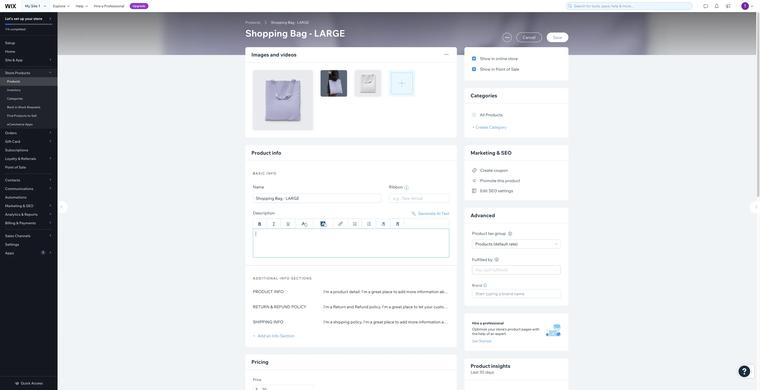 Task type: vqa. For each thing, say whether or not it's contained in the screenshot.
e.g., 3 - 5 business days field
no



Task type: describe. For each thing, give the bounding box(es) containing it.
refund
[[274, 305, 291, 310]]

stock
[[18, 105, 26, 109]]

0 vertical spatial -
[[296, 20, 297, 25]]

a for professional
[[480, 321, 482, 326]]

promote image
[[473, 179, 478, 183]]

sale inside shopping bag - large form
[[512, 67, 520, 72]]

back in stock requests link
[[0, 103, 58, 112]]

site & app
[[5, 58, 23, 62]]

point of sale
[[5, 165, 26, 170]]

store inside shopping bag - large form
[[509, 56, 518, 61]]

add an info section link
[[253, 334, 295, 339]]

products inside "link"
[[14, 114, 27, 118]]

an inside optimize your store's product pages with the help of an expert.
[[491, 332, 495, 337]]

30
[[480, 370, 485, 375]]

promote this product button
[[473, 177, 521, 184]]

1 inside sidebar element
[[43, 251, 44, 254]]

fulfilled
[[473, 257, 487, 262]]

info for product info
[[274, 289, 284, 294]]

basic
[[253, 172, 266, 176]]

optimize your store's product pages with the help of an expert.
[[473, 328, 540, 337]]

billing & payments
[[5, 221, 36, 226]]

+ create category
[[473, 125, 507, 130]]

with
[[533, 328, 540, 332]]

store products button
[[0, 69, 58, 77]]

text
[[442, 211, 450, 216]]

seo settings image
[[473, 189, 478, 193]]

Add a product name text field
[[253, 194, 382, 203]]

show in point of sale
[[480, 67, 520, 72]]

sidebar element
[[0, 12, 58, 391]]

gift
[[5, 139, 11, 144]]

category
[[490, 125, 507, 130]]

coupon
[[494, 168, 508, 173]]

communications
[[5, 187, 33, 191]]

hire a professional
[[473, 321, 504, 326]]

reports
[[24, 212, 38, 217]]

sales channels button
[[0, 232, 58, 241]]

shopping bag - large form
[[55, 12, 761, 391]]

return & refund policy
[[253, 305, 307, 310]]

my site 1
[[25, 4, 40, 8]]

product inside product insights last 30 days
[[471, 363, 490, 370]]

additional info sections
[[253, 277, 312, 281]]

add
[[258, 334, 266, 339]]

return
[[253, 305, 270, 310]]

explore
[[53, 4, 65, 8]]

pages
[[522, 328, 532, 332]]

Select box search field
[[393, 194, 446, 203]]

advanced
[[471, 213, 495, 219]]

create coupon
[[481, 168, 508, 173]]

product info
[[252, 150, 282, 156]]

0 horizontal spatial products link
[[0, 77, 58, 86]]

product for product tax group
[[473, 231, 488, 236]]

my
[[25, 4, 30, 8]]

info
[[272, 334, 279, 339]]

and
[[270, 52, 280, 58]]

seo inside 'button'
[[489, 189, 497, 194]]

create inside button
[[481, 168, 493, 173]]

access
[[31, 381, 43, 386]]

quick access button
[[15, 381, 43, 386]]

1 vertical spatial -
[[309, 28, 312, 39]]

generate
[[418, 211, 436, 216]]

pricing
[[252, 359, 269, 365]]

ecommerce apps
[[7, 123, 33, 126]]

expert.
[[496, 332, 507, 337]]

analytics & reports
[[5, 212, 38, 217]]

point of sale link
[[0, 163, 58, 172]]

0 vertical spatial shopping
[[271, 20, 287, 25]]

group
[[495, 231, 506, 236]]

product tax group
[[473, 231, 507, 236]]

cancel button
[[517, 33, 542, 42]]

price
[[253, 378, 261, 382]]

store's
[[496, 328, 507, 332]]

sale inside sidebar element
[[19, 165, 26, 170]]

& up the coupon
[[497, 150, 500, 156]]

subscriptions
[[5, 148, 28, 153]]

communications button
[[0, 185, 58, 193]]

inventory
[[7, 88, 21, 92]]

gift card button
[[0, 137, 58, 146]]

inventory link
[[0, 86, 58, 94]]

completed
[[10, 27, 26, 31]]

videos
[[281, 52, 297, 58]]

in for online
[[492, 56, 495, 61]]

+ create category button
[[473, 125, 507, 130]]

info for shipping info
[[274, 320, 284, 325]]

images and videos
[[252, 52, 297, 58]]

loyalty & referrals button
[[0, 155, 58, 163]]

sales
[[5, 234, 14, 238]]

online
[[496, 56, 508, 61]]

days
[[486, 370, 495, 375]]

your inside sidebar element
[[25, 16, 33, 21]]

info for product
[[272, 150, 282, 156]]

find products to sell link
[[0, 112, 58, 120]]

of inside sidebar element
[[15, 165, 18, 170]]

marketing & seo inside popup button
[[5, 204, 33, 208]]

2 horizontal spatial seo
[[501, 150, 512, 156]]

loyalty & referrals
[[5, 157, 36, 161]]

orders button
[[0, 129, 58, 137]]

setup link
[[0, 39, 58, 47]]

your inside optimize your store's product pages with the help of an expert.
[[488, 328, 496, 332]]

point inside shopping bag - large form
[[496, 67, 506, 72]]

channels
[[15, 234, 30, 238]]

additional
[[253, 277, 279, 281]]

product inside button
[[506, 178, 521, 183]]

analytics
[[5, 212, 21, 217]]

get started link
[[473, 339, 492, 344]]

add an info section
[[257, 334, 295, 339]]

contacts button
[[0, 176, 58, 185]]

back
[[7, 105, 14, 109]]

0 vertical spatial large
[[297, 20, 309, 25]]

site inside popup button
[[5, 58, 12, 62]]

1 vertical spatial shopping bag - large
[[246, 28, 345, 39]]

hire for hire a professional
[[473, 321, 480, 326]]

marketing inside "marketing & seo" popup button
[[5, 204, 22, 208]]

gift card
[[5, 139, 20, 144]]

show for show in point of sale
[[480, 67, 491, 72]]

(default
[[494, 242, 508, 247]]



Task type: locate. For each thing, give the bounding box(es) containing it.
upgrade
[[133, 4, 145, 8]]

1 vertical spatial point
[[5, 165, 14, 170]]

0 vertical spatial of
[[507, 67, 511, 72]]

0 vertical spatial 1
[[38, 4, 40, 8]]

1 horizontal spatial site
[[31, 4, 38, 8]]

to
[[28, 114, 31, 118]]

in inside sidebar element
[[15, 105, 17, 109]]

quick access
[[21, 381, 43, 386]]

1 horizontal spatial marketing & seo
[[471, 150, 512, 156]]

let's set up your store
[[5, 16, 42, 21]]

false text field
[[253, 229, 450, 258]]

1 vertical spatial products link
[[0, 77, 58, 86]]

None text field
[[262, 385, 314, 391]]

0 vertical spatial bag
[[288, 20, 295, 25]]

apps inside "ecommerce apps" "link"
[[25, 123, 33, 126]]

show down show in online store
[[480, 67, 491, 72]]

marketing up analytics at the left bottom of the page
[[5, 204, 22, 208]]

2 horizontal spatial of
[[507, 67, 511, 72]]

& inside "marketing & seo" popup button
[[23, 204, 25, 208]]

1 horizontal spatial an
[[491, 332, 495, 337]]

edit seo settings button
[[473, 187, 513, 195]]

2 vertical spatial product
[[471, 363, 490, 370]]

this
[[498, 178, 505, 183]]

0 vertical spatial product
[[506, 178, 521, 183]]

show for show in online store
[[480, 56, 491, 61]]

marketing
[[471, 150, 496, 156], [5, 204, 22, 208]]

1 horizontal spatial info tooltip image
[[509, 232, 512, 236]]

1 horizontal spatial hire
[[473, 321, 480, 326]]

store
[[5, 71, 14, 75]]

help button
[[73, 0, 91, 12]]

0 vertical spatial store
[[33, 16, 42, 21]]

0 horizontal spatial your
[[25, 16, 33, 21]]

of right "help"
[[487, 332, 490, 337]]

& inside loyalty & referrals dropdown button
[[18, 157, 20, 161]]

of inside optimize your store's product pages with the help of an expert.
[[487, 332, 490, 337]]

& inside site & app popup button
[[12, 58, 15, 62]]

product up 30
[[471, 363, 490, 370]]

save
[[553, 35, 563, 40]]

back in stock requests
[[7, 105, 40, 109]]

products link
[[243, 20, 263, 25], [0, 77, 58, 86]]

& left app
[[12, 58, 15, 62]]

tax
[[488, 231, 494, 236]]

2 vertical spatial info
[[280, 277, 290, 281]]

card
[[12, 139, 20, 144]]

0 horizontal spatial marketing
[[5, 204, 22, 208]]

1 vertical spatial info
[[274, 320, 284, 325]]

0 horizontal spatial sale
[[19, 165, 26, 170]]

1 vertical spatial marketing & seo
[[5, 204, 33, 208]]

1
[[38, 4, 40, 8], [43, 251, 44, 254]]

1 show from the top
[[480, 56, 491, 61]]

marketing & seo button
[[0, 202, 58, 210]]

1 horizontal spatial large
[[314, 28, 345, 39]]

categories
[[471, 92, 498, 99], [7, 97, 23, 101]]

insights
[[492, 363, 511, 370]]

product left the 'tax'
[[473, 231, 488, 236]]

an left 'info'
[[267, 334, 271, 339]]

info tooltip image
[[509, 232, 512, 236], [495, 258, 499, 262]]

1 vertical spatial marketing
[[5, 204, 22, 208]]

1 vertical spatial apps
[[5, 251, 14, 256]]

&
[[12, 58, 15, 62], [497, 150, 500, 156], [18, 157, 20, 161], [23, 204, 25, 208], [21, 212, 24, 217], [16, 221, 19, 226], [271, 305, 273, 310]]

1 horizontal spatial -
[[309, 28, 312, 39]]

all products
[[480, 112, 503, 117]]

0 vertical spatial in
[[492, 56, 495, 61]]

categories inside shopping bag - large form
[[471, 92, 498, 99]]

hire inside shopping bag - large form
[[473, 321, 480, 326]]

upgrade button
[[130, 3, 148, 9]]

2 vertical spatial in
[[15, 105, 17, 109]]

your
[[25, 16, 33, 21], [488, 328, 496, 332]]

product for product info
[[252, 150, 271, 156]]

info tooltip image for rate)
[[509, 232, 512, 236]]

optimize
[[473, 328, 488, 332]]

info tooltip image right group
[[509, 232, 512, 236]]

1 vertical spatial seo
[[489, 189, 497, 194]]

0 horizontal spatial hire
[[94, 4, 101, 8]]

edit
[[481, 189, 488, 194]]

0 vertical spatial a
[[102, 4, 103, 8]]

0 horizontal spatial large
[[297, 20, 309, 25]]

sections
[[291, 277, 312, 281]]

in
[[492, 56, 495, 61], [492, 67, 495, 72], [15, 105, 17, 109]]

sale down show in online store
[[512, 67, 520, 72]]

product
[[506, 178, 521, 183], [508, 328, 521, 332]]

0 horizontal spatial store
[[33, 16, 42, 21]]

0 vertical spatial apps
[[25, 123, 33, 126]]

products inside dropdown button
[[15, 71, 30, 75]]

0 horizontal spatial seo
[[26, 204, 33, 208]]

settings link
[[0, 241, 58, 249]]

1 vertical spatial 1
[[43, 251, 44, 254]]

0 vertical spatial info
[[274, 289, 284, 294]]

1 right the my
[[38, 4, 40, 8]]

apps down 'find products to sell' "link"
[[25, 123, 33, 126]]

info up the basic info
[[272, 150, 282, 156]]

store right the online
[[509, 56, 518, 61]]

promote
[[481, 178, 497, 183]]

apps down settings
[[5, 251, 14, 256]]

hire right help button
[[94, 4, 101, 8]]

& up "analytics & reports"
[[23, 204, 25, 208]]

1 vertical spatial create
[[481, 168, 493, 173]]

marketing & seo
[[471, 150, 512, 156], [5, 204, 33, 208]]

a up optimize
[[480, 321, 482, 326]]

seo inside popup button
[[26, 204, 33, 208]]

0 vertical spatial point
[[496, 67, 506, 72]]

info tooltip image right by
[[495, 258, 499, 262]]

sale
[[512, 67, 520, 72], [19, 165, 26, 170]]

subscriptions link
[[0, 146, 58, 155]]

info left sections
[[280, 277, 290, 281]]

& for loyalty & referrals dropdown button
[[18, 157, 20, 161]]

0 horizontal spatial -
[[296, 20, 297, 25]]

2 vertical spatial of
[[487, 332, 490, 337]]

of down the loyalty & referrals
[[15, 165, 18, 170]]

in left the online
[[492, 56, 495, 61]]

1 vertical spatial site
[[5, 58, 12, 62]]

1/6
[[5, 27, 10, 31]]

0 vertical spatial marketing & seo
[[471, 150, 512, 156]]

show in online store
[[480, 56, 518, 61]]

cancel
[[523, 35, 536, 40]]

0 horizontal spatial apps
[[5, 251, 14, 256]]

shipping info
[[253, 320, 284, 325]]

& right return
[[271, 305, 273, 310]]

& left reports
[[21, 212, 24, 217]]

point inside sidebar element
[[5, 165, 14, 170]]

sell
[[31, 114, 37, 118]]

your right up
[[25, 16, 33, 21]]

1 vertical spatial in
[[492, 67, 495, 72]]

ai
[[437, 211, 441, 216]]

info for additional
[[280, 277, 290, 281]]

large
[[297, 20, 309, 25], [314, 28, 345, 39]]

create up promote
[[481, 168, 493, 173]]

1 vertical spatial info
[[267, 172, 277, 176]]

ribbon
[[389, 185, 404, 190]]

categories up all
[[471, 92, 498, 99]]

categories down inventory
[[7, 97, 23, 101]]

& for "marketing & seo" popup button
[[23, 204, 25, 208]]

1 vertical spatial your
[[488, 328, 496, 332]]

1 vertical spatial product
[[473, 231, 488, 236]]

in for point
[[492, 67, 495, 72]]

product inside optimize your store's product pages with the help of an expert.
[[508, 328, 521, 332]]

1 vertical spatial store
[[509, 56, 518, 61]]

fulfilled by
[[473, 257, 493, 262]]

a
[[102, 4, 103, 8], [480, 321, 482, 326]]

marketing & seo up create coupon button
[[471, 150, 512, 156]]

find
[[7, 114, 13, 118]]

2 vertical spatial seo
[[26, 204, 33, 208]]

analytics & reports button
[[0, 210, 58, 219]]

seo right the "edit"
[[489, 189, 497, 194]]

(self
[[484, 268, 492, 273]]

1 horizontal spatial seo
[[489, 189, 497, 194]]

info up add an info section
[[274, 320, 284, 325]]

shipping
[[253, 320, 273, 325]]

1 horizontal spatial point
[[496, 67, 506, 72]]

billing
[[5, 221, 15, 226]]

0 horizontal spatial site
[[5, 58, 12, 62]]

basic info
[[253, 172, 277, 176]]

home
[[5, 49, 15, 54]]

a for professional
[[102, 4, 103, 8]]

1 vertical spatial of
[[15, 165, 18, 170]]

& inside "billing & payments" dropdown button
[[16, 221, 19, 226]]

& for analytics & reports dropdown button
[[21, 212, 24, 217]]

seo up the coupon
[[501, 150, 512, 156]]

your down professional on the right bottom
[[488, 328, 496, 332]]

in for stock
[[15, 105, 17, 109]]

Start typing a brand name field
[[474, 290, 560, 298]]

0 horizontal spatial marketing & seo
[[5, 204, 33, 208]]

a inside form
[[480, 321, 482, 326]]

1 down settings link
[[43, 251, 44, 254]]

2 show from the top
[[480, 67, 491, 72]]

0 horizontal spatial 1
[[38, 4, 40, 8]]

rate)
[[509, 242, 518, 247]]

by
[[488, 257, 493, 262]]

1 vertical spatial a
[[480, 321, 482, 326]]

point
[[496, 67, 506, 72], [5, 165, 14, 170]]

help
[[479, 332, 486, 337]]

0 vertical spatial hire
[[94, 4, 101, 8]]

1 horizontal spatial marketing
[[471, 150, 496, 156]]

all
[[480, 112, 485, 117]]

hire up optimize
[[473, 321, 480, 326]]

hire
[[94, 4, 101, 8], [473, 321, 480, 326]]

marketing inside shopping bag - large form
[[471, 150, 496, 156]]

create right +
[[476, 125, 489, 130]]

& inside analytics & reports dropdown button
[[21, 212, 24, 217]]

settings
[[5, 243, 19, 247]]

set
[[14, 16, 19, 21]]

app
[[16, 58, 23, 62]]

1 horizontal spatial apps
[[25, 123, 33, 126]]

0 horizontal spatial an
[[267, 334, 271, 339]]

0 horizontal spatial categories
[[7, 97, 23, 101]]

the
[[473, 332, 478, 337]]

seo
[[501, 150, 512, 156], [489, 189, 497, 194], [26, 204, 33, 208]]

an left expert.
[[491, 332, 495, 337]]

show
[[480, 56, 491, 61], [480, 67, 491, 72]]

0 vertical spatial info tooltip image
[[509, 232, 512, 236]]

Search for tools, apps, help & more... field
[[573, 3, 691, 10]]

1 horizontal spatial a
[[480, 321, 482, 326]]

info right the basic
[[267, 172, 277, 176]]

0 vertical spatial show
[[480, 56, 491, 61]]

hire for hire a professional
[[94, 4, 101, 8]]

automations
[[5, 195, 27, 200]]

promote coupon image
[[473, 169, 478, 173]]

1 horizontal spatial store
[[509, 56, 518, 61]]

1 horizontal spatial your
[[488, 328, 496, 332]]

categories inside sidebar element
[[7, 97, 23, 101]]

point down loyalty
[[5, 165, 14, 170]]

site down "home"
[[5, 58, 12, 62]]

& right billing
[[16, 221, 19, 226]]

find products to sell
[[7, 114, 37, 118]]

store inside sidebar element
[[33, 16, 42, 21]]

product left pages
[[508, 328, 521, 332]]

hire a professional
[[94, 4, 124, 8]]

0 horizontal spatial info tooltip image
[[495, 258, 499, 262]]

0 horizontal spatial of
[[15, 165, 18, 170]]

requests
[[27, 105, 40, 109]]

store down my site 1
[[33, 16, 42, 21]]

get started
[[473, 339, 492, 344]]

1 horizontal spatial 1
[[43, 251, 44, 254]]

marketing & seo inside shopping bag - large form
[[471, 150, 512, 156]]

0 vertical spatial seo
[[501, 150, 512, 156]]

0 vertical spatial shopping bag - large
[[271, 20, 309, 25]]

site & app button
[[0, 56, 58, 64]]

0 vertical spatial marketing
[[471, 150, 496, 156]]

loyalty
[[5, 157, 17, 161]]

0 vertical spatial products link
[[243, 20, 263, 25]]

in right back
[[15, 105, 17, 109]]

started
[[479, 339, 492, 344]]

product right this
[[506, 178, 521, 183]]

up
[[20, 16, 24, 21]]

0 vertical spatial create
[[476, 125, 489, 130]]

1 horizontal spatial of
[[487, 332, 490, 337]]

1 vertical spatial shopping
[[246, 28, 288, 39]]

1 vertical spatial show
[[480, 67, 491, 72]]

0 horizontal spatial a
[[102, 4, 103, 8]]

marketing up create coupon button
[[471, 150, 496, 156]]

& right loyalty
[[18, 157, 20, 161]]

& for "billing & payments" dropdown button
[[16, 221, 19, 226]]

info tooltip image for fulfilled)
[[495, 258, 499, 262]]

product up the basic
[[252, 150, 271, 156]]

info
[[272, 150, 282, 156], [267, 172, 277, 176], [280, 277, 290, 281]]

you
[[476, 268, 483, 273]]

1 vertical spatial large
[[314, 28, 345, 39]]

settings
[[498, 189, 513, 194]]

0 vertical spatial site
[[31, 4, 38, 8]]

seo down "automations" link
[[26, 204, 33, 208]]

orders
[[5, 131, 17, 135]]

0 vertical spatial product
[[252, 150, 271, 156]]

site right the my
[[31, 4, 38, 8]]

show left the online
[[480, 56, 491, 61]]

in down show in online store
[[492, 67, 495, 72]]

1 vertical spatial sale
[[19, 165, 26, 170]]

0 vertical spatial sale
[[512, 67, 520, 72]]

images
[[252, 52, 269, 58]]

& for site & app popup button
[[12, 58, 15, 62]]

sale down the loyalty & referrals
[[19, 165, 26, 170]]

0 horizontal spatial point
[[5, 165, 14, 170]]

home link
[[0, 47, 58, 56]]

1 horizontal spatial products link
[[243, 20, 263, 25]]

info down additional info sections
[[274, 289, 284, 294]]

1 horizontal spatial sale
[[512, 67, 520, 72]]

0 vertical spatial your
[[25, 16, 33, 21]]

1 vertical spatial info tooltip image
[[495, 258, 499, 262]]

create
[[476, 125, 489, 130], [481, 168, 493, 173]]

1 vertical spatial bag
[[290, 28, 307, 39]]

quick
[[21, 381, 30, 386]]

0 vertical spatial info
[[272, 150, 282, 156]]

1 vertical spatial hire
[[473, 321, 480, 326]]

point down the online
[[496, 67, 506, 72]]

1 horizontal spatial categories
[[471, 92, 498, 99]]

info for basic
[[267, 172, 277, 176]]

1 vertical spatial product
[[508, 328, 521, 332]]

marketing & seo up "analytics & reports"
[[5, 204, 33, 208]]

a left professional
[[102, 4, 103, 8]]

of down the online
[[507, 67, 511, 72]]



